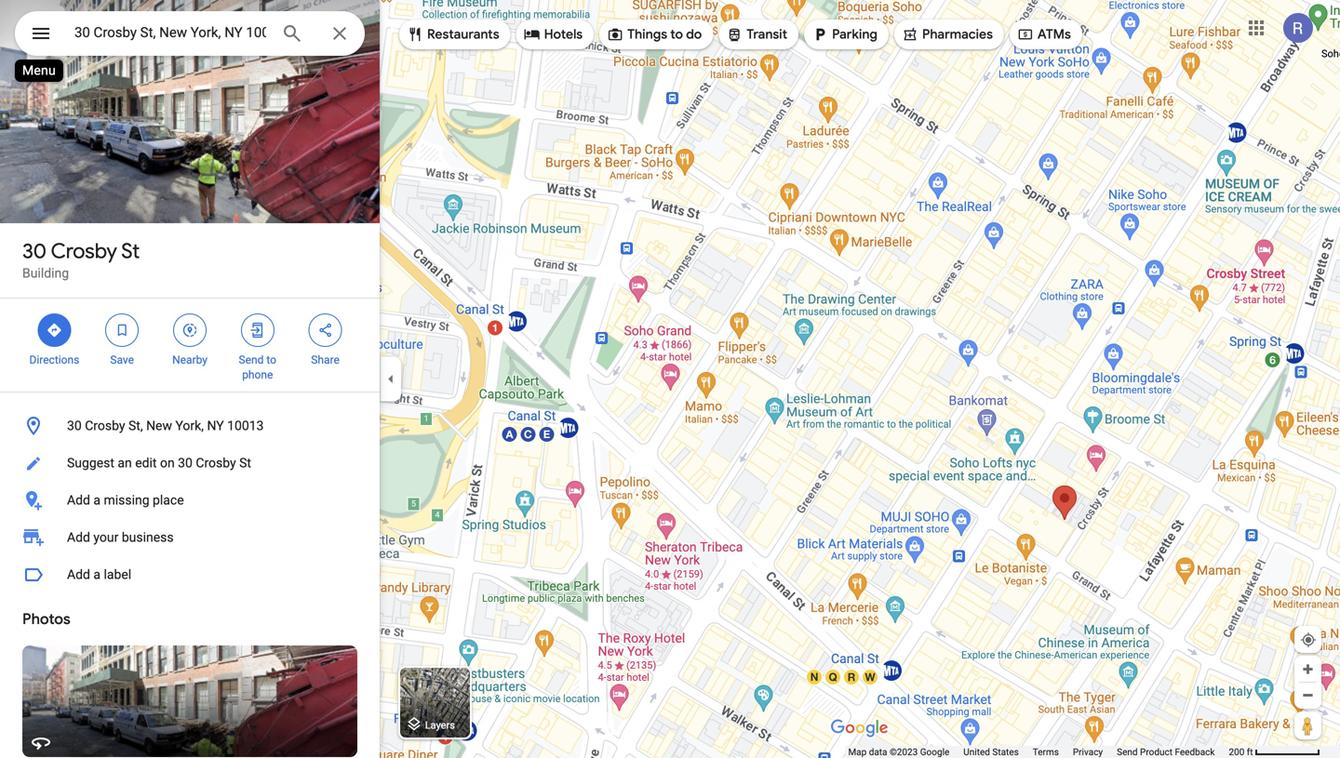 Task type: vqa. For each thing, say whether or not it's contained in the screenshot.


Task type: describe. For each thing, give the bounding box(es) containing it.
label
[[104, 567, 131, 583]]

business
[[122, 530, 174, 546]]

actions for 30 crosby st region
[[0, 299, 380, 392]]


[[46, 320, 63, 341]]

feedback
[[1175, 747, 1215, 758]]

missing
[[104, 493, 149, 508]]

30 inside button
[[178, 456, 193, 471]]

add your business
[[67, 530, 174, 546]]

restaurants
[[427, 26, 500, 43]]

directions
[[29, 354, 79, 367]]

privacy
[[1073, 747, 1103, 758]]

to inside send to phone
[[267, 354, 277, 367]]

add for add your business
[[67, 530, 90, 546]]

add for add a label
[[67, 567, 90, 583]]

30 Crosby St, New York, NY 10013 field
[[15, 11, 365, 56]]

on
[[160, 456, 175, 471]]

show your location image
[[1301, 632, 1317, 649]]

30 crosby st, new york, ny 10013 button
[[0, 408, 380, 445]]

st inside button
[[239, 456, 251, 471]]


[[30, 20, 52, 47]]

 button
[[15, 11, 67, 60]]

footer inside google maps element
[[849, 747, 1229, 759]]

new
[[146, 418, 172, 434]]

none field inside 30 crosby st, new york, ny 10013 field
[[74, 21, 266, 44]]

a for label
[[93, 567, 101, 583]]

send product feedback button
[[1117, 747, 1215, 759]]

add for add a missing place
[[67, 493, 90, 508]]

to inside  things to do
[[671, 26, 683, 43]]

google
[[921, 747, 950, 758]]


[[812, 24, 829, 45]]

place
[[153, 493, 184, 508]]


[[607, 24, 624, 45]]

add a missing place
[[67, 493, 184, 508]]


[[524, 24, 541, 45]]

google maps element
[[0, 0, 1341, 759]]

crosby inside button
[[196, 456, 236, 471]]

 transit
[[726, 24, 788, 45]]

 parking
[[812, 24, 878, 45]]

parking
[[832, 26, 878, 43]]

united states button
[[964, 747, 1019, 759]]

atms
[[1038, 26, 1071, 43]]

add a label
[[67, 567, 131, 583]]

 search field
[[15, 11, 365, 60]]

pharmacies
[[923, 26, 993, 43]]

ny
[[207, 418, 224, 434]]

privacy button
[[1073, 747, 1103, 759]]

 atms
[[1018, 24, 1071, 45]]

suggest
[[67, 456, 114, 471]]


[[182, 320, 198, 341]]

photos
[[22, 610, 70, 629]]

transit
[[747, 26, 788, 43]]

 things to do
[[607, 24, 702, 45]]

send for send product feedback
[[1117, 747, 1138, 758]]

edit
[[135, 456, 157, 471]]

200 ft
[[1229, 747, 1254, 758]]

layers
[[425, 720, 455, 732]]

send for send to phone
[[239, 354, 264, 367]]

crosby for st,
[[85, 418, 125, 434]]

a for missing
[[93, 493, 101, 508]]

zoom in image
[[1302, 663, 1316, 677]]



Task type: locate. For each thing, give the bounding box(es) containing it.
united states
[[964, 747, 1019, 758]]

crosby
[[51, 238, 117, 264], [85, 418, 125, 434], [196, 456, 236, 471]]

suggest an edit on 30 crosby st
[[67, 456, 251, 471]]

0 vertical spatial crosby
[[51, 238, 117, 264]]

30 crosby st building
[[22, 238, 140, 281]]

send inside send to phone
[[239, 354, 264, 367]]

add inside button
[[67, 493, 90, 508]]

send product feedback
[[1117, 747, 1215, 758]]

1 vertical spatial a
[[93, 567, 101, 583]]

1 horizontal spatial st
[[239, 456, 251, 471]]

st,
[[128, 418, 143, 434]]

2 a from the top
[[93, 567, 101, 583]]

2 add from the top
[[67, 530, 90, 546]]

30
[[22, 238, 47, 264], [67, 418, 82, 434], [178, 456, 193, 471]]

crosby inside 30 crosby st building
[[51, 238, 117, 264]]

0 vertical spatial send
[[239, 354, 264, 367]]

send
[[239, 354, 264, 367], [1117, 747, 1138, 758]]

30 for st,
[[67, 418, 82, 434]]

200 ft button
[[1229, 747, 1321, 758]]


[[726, 24, 743, 45]]

add inside add a label button
[[67, 567, 90, 583]]

add down suggest
[[67, 493, 90, 508]]

st
[[121, 238, 140, 264], [239, 456, 251, 471]]

zoom out image
[[1302, 689, 1316, 703]]

0 vertical spatial add
[[67, 493, 90, 508]]

building
[[22, 266, 69, 281]]

data
[[869, 747, 888, 758]]

phone
[[242, 369, 273, 382]]


[[249, 320, 266, 341]]

add a label button
[[0, 557, 380, 594]]

terms
[[1033, 747, 1059, 758]]

0 vertical spatial 30
[[22, 238, 47, 264]]

your
[[93, 530, 119, 546]]

york,
[[175, 418, 204, 434]]

crosby for st
[[51, 238, 117, 264]]

save
[[110, 354, 134, 367]]

1 vertical spatial add
[[67, 530, 90, 546]]

share
[[311, 354, 340, 367]]

collapse side panel image
[[381, 369, 401, 390]]

crosby down ny
[[196, 456, 236, 471]]

1 horizontal spatial 30
[[67, 418, 82, 434]]

google account: ruby anderson  
(rubyanndersson@gmail.com) image
[[1284, 13, 1314, 43]]

to up 'phone'
[[267, 354, 277, 367]]

add left the your
[[67, 530, 90, 546]]

a left label on the left bottom
[[93, 567, 101, 583]]

30 right on
[[178, 456, 193, 471]]

add your business link
[[0, 520, 380, 557]]

a inside button
[[93, 567, 101, 583]]

1 a from the top
[[93, 493, 101, 508]]

states
[[993, 747, 1019, 758]]

30 up building
[[22, 238, 47, 264]]

1 horizontal spatial send
[[1117, 747, 1138, 758]]

0 vertical spatial st
[[121, 238, 140, 264]]

3 add from the top
[[67, 567, 90, 583]]

2 vertical spatial 30
[[178, 456, 193, 471]]

things
[[628, 26, 668, 43]]

0 horizontal spatial to
[[267, 354, 277, 367]]

to left "do"
[[671, 26, 683, 43]]

0 horizontal spatial send
[[239, 354, 264, 367]]

crosby up building
[[51, 238, 117, 264]]

 pharmacies
[[902, 24, 993, 45]]

crosby inside button
[[85, 418, 125, 434]]

1 vertical spatial to
[[267, 354, 277, 367]]

united
[[964, 747, 991, 758]]

do
[[686, 26, 702, 43]]

1 vertical spatial crosby
[[85, 418, 125, 434]]

None field
[[74, 21, 266, 44]]

send up 'phone'
[[239, 354, 264, 367]]

add inside add your business link
[[67, 530, 90, 546]]

30 inside button
[[67, 418, 82, 434]]

a left missing
[[93, 493, 101, 508]]

1 vertical spatial send
[[1117, 747, 1138, 758]]

suggest an edit on 30 crosby st button
[[0, 445, 380, 482]]

0 vertical spatial to
[[671, 26, 683, 43]]


[[902, 24, 919, 45]]

footer containing map data ©2023 google
[[849, 747, 1229, 759]]


[[407, 24, 424, 45]]

2 vertical spatial crosby
[[196, 456, 236, 471]]

0 horizontal spatial 30
[[22, 238, 47, 264]]

add a missing place button
[[0, 482, 380, 520]]

2 vertical spatial add
[[67, 567, 90, 583]]

1 vertical spatial 30
[[67, 418, 82, 434]]

send left product
[[1117, 747, 1138, 758]]

crosby left st,
[[85, 418, 125, 434]]

 restaurants
[[407, 24, 500, 45]]

1 add from the top
[[67, 493, 90, 508]]

footer
[[849, 747, 1229, 759]]

hotels
[[544, 26, 583, 43]]

map data ©2023 google
[[849, 747, 950, 758]]

map
[[849, 747, 867, 758]]

30 inside 30 crosby st building
[[22, 238, 47, 264]]


[[317, 320, 334, 341]]

st inside 30 crosby st building
[[121, 238, 140, 264]]

30 up suggest
[[67, 418, 82, 434]]

1 vertical spatial st
[[239, 456, 251, 471]]

200
[[1229, 747, 1245, 758]]

st up 
[[121, 238, 140, 264]]

nearby
[[172, 354, 208, 367]]

a inside button
[[93, 493, 101, 508]]

product
[[1141, 747, 1173, 758]]

send inside button
[[1117, 747, 1138, 758]]

1 horizontal spatial to
[[671, 26, 683, 43]]

st down 10013
[[239, 456, 251, 471]]

2 horizontal spatial 30
[[178, 456, 193, 471]]

ft
[[1247, 747, 1254, 758]]

a
[[93, 493, 101, 508], [93, 567, 101, 583]]


[[1018, 24, 1034, 45]]

to
[[671, 26, 683, 43], [267, 354, 277, 367]]

show street view coverage image
[[1295, 712, 1322, 740]]

terms button
[[1033, 747, 1059, 759]]

 hotels
[[524, 24, 583, 45]]

©2023
[[890, 747, 918, 758]]

add left label on the left bottom
[[67, 567, 90, 583]]


[[114, 320, 131, 341]]

0 vertical spatial a
[[93, 493, 101, 508]]

0 horizontal spatial st
[[121, 238, 140, 264]]

30 for st
[[22, 238, 47, 264]]

add
[[67, 493, 90, 508], [67, 530, 90, 546], [67, 567, 90, 583]]

30 crosby st, new york, ny 10013
[[67, 418, 264, 434]]

an
[[118, 456, 132, 471]]

send to phone
[[239, 354, 277, 382]]

30 crosby st main content
[[0, 0, 380, 759]]

10013
[[227, 418, 264, 434]]



